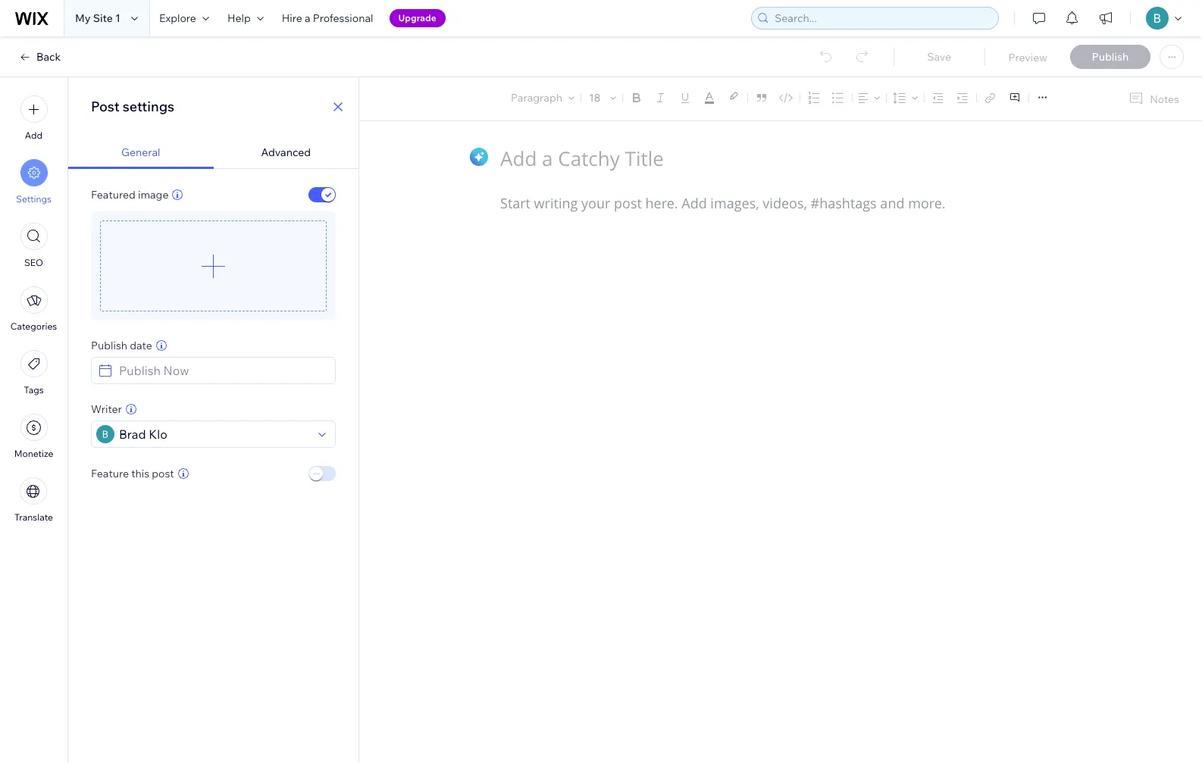 Task type: vqa. For each thing, say whether or not it's contained in the screenshot.
The Of in the "Contacts View, filter and manage all of your site's customers and leads. Learn more"
no



Task type: locate. For each thing, give the bounding box(es) containing it.
my
[[75, 11, 91, 25]]

post
[[152, 467, 174, 481]]

monetize
[[14, 448, 53, 459]]

menu containing add
[[0, 86, 67, 532]]

Add a Catchy Title text field
[[500, 145, 1045, 172]]

feature
[[91, 467, 129, 481]]

hire a professional link
[[273, 0, 382, 36]]

tab list containing general
[[68, 136, 358, 169]]

general
[[121, 146, 160, 159]]

translate
[[14, 512, 53, 523]]

help
[[227, 11, 251, 25]]

tags
[[24, 384, 44, 396]]

tab list
[[68, 136, 358, 169]]

featured image
[[91, 188, 169, 202]]

my site 1
[[75, 11, 120, 25]]

menu
[[0, 86, 67, 532]]

paragraph
[[511, 91, 562, 105]]

a
[[305, 11, 310, 25]]

publish
[[91, 339, 127, 352]]

writer
[[91, 402, 122, 416]]

tags button
[[20, 350, 47, 396]]

upgrade
[[398, 12, 436, 23]]

1
[[115, 11, 120, 25]]

post
[[91, 98, 120, 115]]

explore
[[159, 11, 196, 25]]

general button
[[68, 136, 213, 169]]

settings button
[[16, 159, 51, 205]]

settings
[[16, 193, 51, 205]]

Writer field
[[114, 421, 314, 447]]

add button
[[20, 95, 47, 141]]

advanced button
[[213, 136, 358, 169]]



Task type: describe. For each thing, give the bounding box(es) containing it.
seo
[[24, 257, 43, 268]]

back
[[36, 50, 61, 64]]

hire
[[282, 11, 302, 25]]

this
[[131, 467, 149, 481]]

Publish date field
[[114, 358, 330, 384]]

date
[[130, 339, 152, 352]]

monetize button
[[14, 414, 53, 459]]

categories
[[10, 321, 57, 332]]

back button
[[18, 50, 61, 64]]

featured
[[91, 188, 136, 202]]

image
[[138, 188, 169, 202]]

Search... field
[[770, 8, 994, 29]]

translate button
[[14, 477, 53, 523]]

notes
[[1150, 92, 1179, 106]]

hire a professional
[[282, 11, 373, 25]]

categories button
[[10, 286, 57, 332]]

add
[[25, 130, 43, 141]]

post settings
[[91, 98, 174, 115]]

feature this post
[[91, 467, 174, 481]]

upgrade button
[[389, 9, 445, 27]]

paragraph button
[[508, 87, 578, 108]]

seo button
[[20, 223, 47, 268]]

settings
[[123, 98, 174, 115]]

notes button
[[1123, 89, 1184, 109]]

publish date
[[91, 339, 152, 352]]

professional
[[313, 11, 373, 25]]

help button
[[218, 0, 273, 36]]

advanced
[[261, 146, 311, 159]]

site
[[93, 11, 113, 25]]



